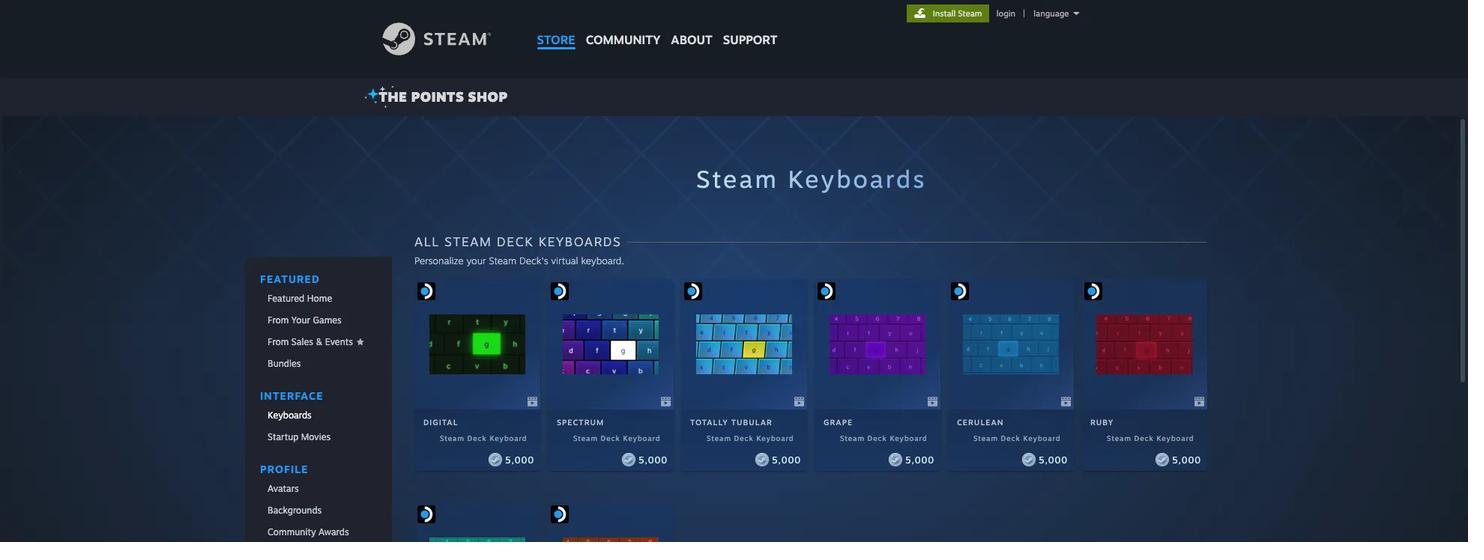 Task type: vqa. For each thing, say whether or not it's contained in the screenshot.
6th steam deck keyboard from left
yes



Task type: locate. For each thing, give the bounding box(es) containing it.
ruby
[[1090, 418, 1114, 427]]

from up bundles
[[268, 336, 289, 348]]

steam deck image for digital
[[417, 283, 435, 301]]

6 keyboard from the left
[[1157, 434, 1194, 443]]

4 5,000 from the left
[[905, 455, 934, 466]]

0 vertical spatial keyboards
[[788, 164, 927, 194]]

community
[[586, 32, 661, 47]]

steam deck keyboard down tubular
[[707, 434, 794, 443]]

steam deck image for totally tubular
[[684, 283, 702, 301]]

steam deck keyboard for totally tubular
[[707, 434, 794, 443]]

totally tubular
[[690, 418, 773, 427]]

steam deck image for grape
[[818, 283, 836, 301]]

virtual
[[551, 255, 578, 267]]

5 5,000 from the left
[[1039, 455, 1068, 466]]

from left your
[[268, 315, 289, 326]]

steam inside install steam link
[[958, 8, 982, 19]]

5,000
[[505, 455, 534, 466], [638, 455, 668, 466], [772, 455, 801, 466], [905, 455, 934, 466], [1039, 455, 1068, 466], [1172, 455, 1201, 466]]

5 steam deck image from the left
[[1084, 283, 1102, 301]]

6 5,000 from the left
[[1172, 455, 1201, 466]]

tubular
[[731, 418, 773, 427]]

1 vertical spatial from
[[268, 336, 289, 348]]

keyboard
[[490, 434, 527, 443], [623, 434, 661, 443], [757, 434, 794, 443], [890, 434, 927, 443], [1023, 434, 1061, 443], [1157, 434, 1194, 443]]

3 steam deck image from the left
[[818, 283, 836, 301]]

about link
[[666, 0, 718, 51]]

featured
[[268, 293, 304, 304]]

4 keyboard from the left
[[890, 434, 927, 443]]

grape
[[824, 418, 853, 427]]

startup
[[268, 432, 298, 443]]

steam deck keyboard down cerulean
[[973, 434, 1061, 443]]

your
[[466, 255, 486, 267]]

deck
[[497, 234, 534, 250], [467, 434, 487, 443], [601, 434, 620, 443], [734, 434, 754, 443], [868, 434, 887, 443], [1001, 434, 1021, 443], [1134, 434, 1154, 443]]

3 5,000 from the left
[[772, 455, 801, 466]]

deck for digital
[[467, 434, 487, 443]]

bundles link
[[245, 354, 392, 374]]

keyboards
[[788, 164, 927, 194], [539, 234, 621, 250], [268, 410, 312, 421]]

from sales & events link
[[245, 332, 392, 352]]

5 steam deck keyboard from the left
[[973, 434, 1061, 443]]

steam deck keyboard down grape
[[840, 434, 927, 443]]

steam deck keyboard
[[440, 434, 527, 443], [573, 434, 661, 443], [707, 434, 794, 443], [840, 434, 927, 443], [973, 434, 1061, 443], [1107, 434, 1194, 443]]

4 steam deck keyboard from the left
[[840, 434, 927, 443]]

steam deck keyboard down spectrum
[[573, 434, 661, 443]]

3 keyboard from the left
[[757, 434, 794, 443]]

home
[[307, 293, 332, 304]]

keyboards link
[[245, 405, 392, 426]]

login
[[997, 8, 1016, 19]]

5 keyboard from the left
[[1023, 434, 1061, 443]]

steam deck keyboard down the ruby
[[1107, 434, 1194, 443]]

2 from from the top
[[268, 336, 289, 348]]

1 steam deck image from the left
[[417, 283, 435, 301]]

2 keyboard from the left
[[623, 434, 661, 443]]

deck's
[[519, 255, 548, 267]]

the points shop link
[[364, 85, 514, 108]]

2 steam deck image from the left
[[684, 283, 702, 301]]

2 steam deck keyboard from the left
[[573, 434, 661, 443]]

the points shop
[[379, 88, 508, 105]]

1 steam deck keyboard from the left
[[440, 434, 527, 443]]

|
[[1023, 8, 1025, 19]]

1 vertical spatial keyboards
[[539, 234, 621, 250]]

5,000 for spectrum
[[638, 455, 668, 466]]

0 vertical spatial from
[[268, 315, 289, 326]]

featured home
[[268, 293, 332, 304]]

1 keyboard from the left
[[490, 434, 527, 443]]

steam
[[958, 8, 982, 19], [696, 164, 779, 194], [445, 234, 492, 250], [489, 255, 517, 267], [440, 434, 465, 443], [573, 434, 598, 443], [707, 434, 731, 443], [840, 434, 865, 443], [973, 434, 998, 443], [1107, 434, 1132, 443]]

1 from from the top
[[268, 315, 289, 326]]

steam deck keyboard for spectrum
[[573, 434, 661, 443]]

steam deck image
[[417, 283, 435, 301], [684, 283, 702, 301], [818, 283, 836, 301], [951, 283, 969, 301], [1084, 283, 1102, 301]]

2 5,000 from the left
[[638, 455, 668, 466]]

keyboard for grape
[[890, 434, 927, 443]]

avatars link
[[245, 479, 392, 499]]

steam deck keyboard down digital
[[440, 434, 527, 443]]

4 steam deck image from the left
[[951, 283, 969, 301]]

your
[[291, 315, 310, 326]]

events
[[325, 336, 353, 348]]

install steam link
[[907, 4, 989, 22]]

from inside from sales & events "link"
[[268, 336, 289, 348]]

sales
[[291, 336, 313, 348]]

from
[[268, 315, 289, 326], [268, 336, 289, 348]]

2 vertical spatial keyboards
[[268, 410, 312, 421]]

5,000 for totally tubular
[[772, 455, 801, 466]]

keyboard.
[[581, 255, 624, 267]]

keyboard for cerulean
[[1023, 434, 1061, 443]]

from inside from your games link
[[268, 315, 289, 326]]

steam deck image for cerulean
[[951, 283, 969, 301]]

0 horizontal spatial keyboards
[[268, 410, 312, 421]]

1 horizontal spatial keyboards
[[539, 234, 621, 250]]

steam deck keyboard for cerulean
[[973, 434, 1061, 443]]

steam deck image
[[551, 283, 569, 301], [417, 506, 435, 524], [551, 506, 569, 524]]

1 5,000 from the left
[[505, 455, 534, 466]]

3 steam deck keyboard from the left
[[707, 434, 794, 443]]

6 steam deck keyboard from the left
[[1107, 434, 1194, 443]]

keyboard for ruby
[[1157, 434, 1194, 443]]

steam deck keyboard for ruby
[[1107, 434, 1194, 443]]



Task type: describe. For each thing, give the bounding box(es) containing it.
spectrum
[[557, 418, 604, 427]]

support link
[[718, 0, 783, 51]]

store
[[537, 32, 575, 47]]

totally
[[690, 418, 728, 427]]

install
[[933, 8, 956, 19]]

movies
[[301, 432, 331, 443]]

login | language
[[997, 8, 1069, 19]]

2 horizontal spatial keyboards
[[788, 164, 927, 194]]

keyboard for totally tubular
[[757, 434, 794, 443]]

deck inside all steam deck keyboards personalize your steam deck's virtual keyboard.
[[497, 234, 534, 250]]

login link
[[994, 8, 1018, 19]]

avatars
[[268, 483, 299, 495]]

deck for ruby
[[1134, 434, 1154, 443]]

deck for spectrum
[[601, 434, 620, 443]]

steam deck keyboard for digital
[[440, 434, 527, 443]]

the
[[379, 88, 407, 105]]

install steam
[[933, 8, 982, 19]]

community awards link
[[245, 522, 392, 543]]

featured home link
[[245, 289, 392, 309]]

games
[[313, 315, 342, 326]]

points
[[411, 88, 464, 105]]

startup movies
[[268, 432, 331, 443]]

backgrounds link
[[245, 501, 392, 521]]

personalize
[[414, 255, 464, 267]]

from your games link
[[245, 310, 392, 331]]

digital
[[423, 418, 458, 427]]

all
[[414, 234, 440, 250]]

bundles
[[268, 358, 301, 369]]

awards
[[319, 527, 349, 538]]

5,000 for digital
[[505, 455, 534, 466]]

keyboard for digital
[[490, 434, 527, 443]]

steam keyboards
[[696, 164, 927, 194]]

support
[[723, 32, 778, 47]]

&
[[316, 336, 322, 348]]

store link
[[532, 0, 581, 54]]

steam deck keyboard for grape
[[840, 434, 927, 443]]

startup movies link
[[245, 427, 392, 447]]

5,000 for grape
[[905, 455, 934, 466]]

steam deck image for ruby
[[1084, 283, 1102, 301]]

community
[[268, 527, 316, 538]]

keyboards inside keyboards link
[[268, 410, 312, 421]]

5,000 for ruby
[[1172, 455, 1201, 466]]

community awards
[[268, 527, 349, 538]]

community link
[[581, 0, 666, 54]]

cerulean
[[957, 418, 1004, 427]]

shop
[[468, 88, 508, 105]]

keyboard for spectrum
[[623, 434, 661, 443]]

backgrounds
[[268, 505, 322, 516]]

language
[[1034, 8, 1069, 19]]

5,000 for cerulean
[[1039, 455, 1068, 466]]

keyboards inside all steam deck keyboards personalize your steam deck's virtual keyboard.
[[539, 234, 621, 250]]

deck for totally tubular
[[734, 434, 754, 443]]

from sales & events
[[268, 336, 353, 348]]

all steam deck keyboards personalize your steam deck's virtual keyboard.
[[414, 234, 624, 267]]

about
[[671, 32, 713, 47]]

deck for grape
[[868, 434, 887, 443]]

from for from your games
[[268, 315, 289, 326]]

from your games
[[268, 315, 342, 326]]

from for from sales & events
[[268, 336, 289, 348]]

deck for cerulean
[[1001, 434, 1021, 443]]



